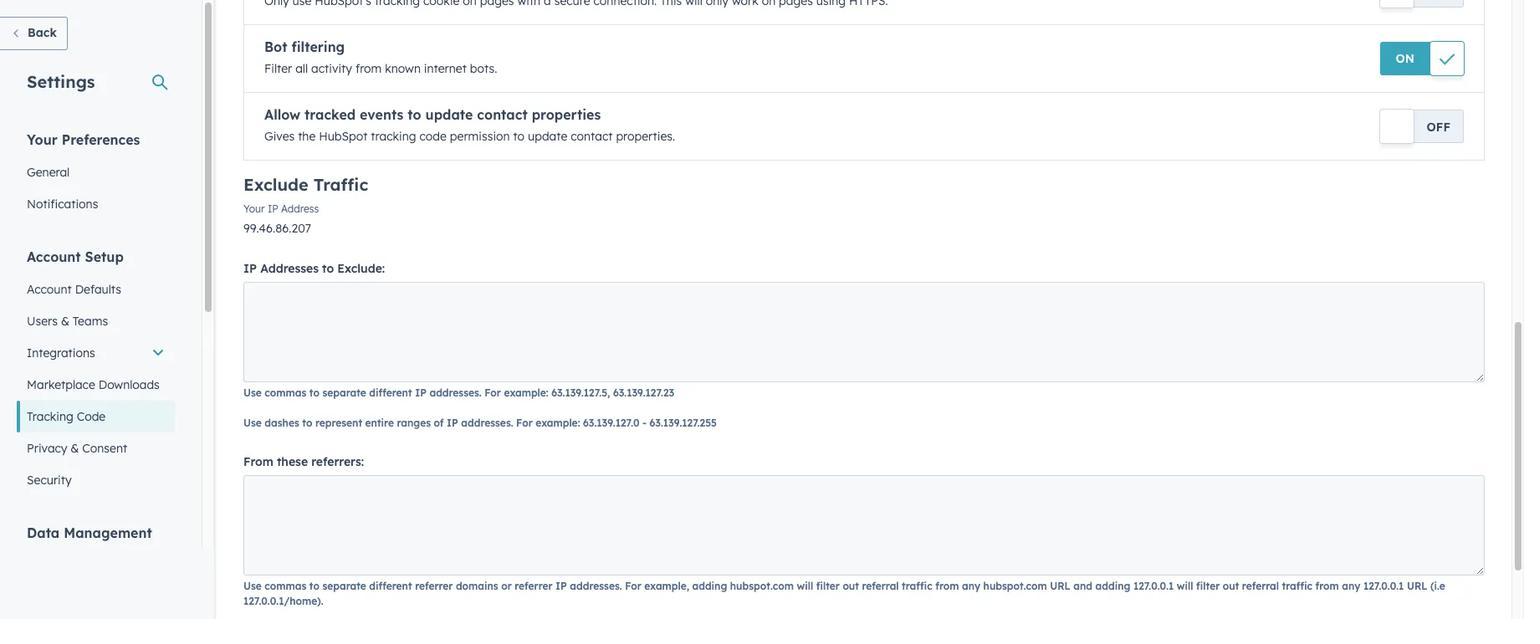Task type: vqa. For each thing, say whether or not it's contained in the screenshot.
Use commas to separate different IP addresses. For example: 63.139.127.5, 63.139.127.23
yes



Task type: locate. For each thing, give the bounding box(es) containing it.
of
[[434, 417, 444, 429]]

filter
[[264, 61, 292, 76]]

tracking
[[371, 129, 416, 144]]

separate up the represent
[[322, 387, 366, 399]]

1 vertical spatial commas
[[265, 580, 306, 592]]

for up use dashes to represent entire ranges of ip addresses. for example: 63.139.127.0 - 63.139.127.255
[[485, 387, 501, 399]]

0 horizontal spatial will
[[797, 580, 813, 592]]

0 vertical spatial different
[[369, 387, 412, 399]]

2 vertical spatial use
[[243, 580, 262, 592]]

entire
[[365, 417, 394, 429]]

2 horizontal spatial for
[[625, 580, 642, 592]]

1 horizontal spatial any
[[1342, 580, 1361, 592]]

1 vertical spatial example:
[[536, 417, 580, 429]]

0 horizontal spatial filter
[[816, 580, 840, 592]]

ip right or in the left bottom of the page
[[556, 580, 567, 592]]

ip
[[268, 202, 278, 215], [243, 261, 257, 276], [415, 387, 427, 399], [447, 417, 458, 429], [556, 580, 567, 592]]

0 vertical spatial commas
[[265, 387, 306, 399]]

marketplace
[[27, 377, 95, 392]]

use inside use commas to separate different referrer domains or referrer ip addresses. for example, adding hubspot.com will filter out referral traffic from any hubspot.com url and adding 127.0.0.1 will filter out referral traffic from any 127.0.0.1 url (i.e 127.0.0.1/home).
[[243, 580, 262, 592]]

0 horizontal spatial hubspot.com
[[730, 580, 794, 592]]

0 horizontal spatial &
[[61, 314, 69, 329]]

referrer
[[415, 580, 453, 592], [515, 580, 553, 592]]

users & teams
[[27, 314, 108, 329]]

any
[[962, 580, 981, 592], [1342, 580, 1361, 592]]

settings
[[27, 71, 95, 92]]

1 horizontal spatial adding
[[1096, 580, 1131, 592]]

adding right and
[[1096, 580, 1131, 592]]

users
[[27, 314, 58, 329]]

0 vertical spatial &
[[61, 314, 69, 329]]

properties
[[532, 106, 601, 123]]

ip up ranges
[[415, 387, 427, 399]]

different for from these referrers:
[[369, 580, 412, 592]]

0 horizontal spatial any
[[962, 580, 981, 592]]

3 use from the top
[[243, 580, 262, 592]]

1 horizontal spatial hubspot.com
[[984, 580, 1047, 592]]

addresses. left example,
[[570, 580, 622, 592]]

& right users
[[61, 314, 69, 329]]

1 horizontal spatial referral
[[1242, 580, 1279, 592]]

code
[[420, 129, 447, 144]]

1 separate from the top
[[322, 387, 366, 399]]

back
[[28, 25, 57, 40]]

1 account from the top
[[27, 248, 81, 265]]

commas inside use commas to separate different referrer domains or referrer ip addresses. for example, adding hubspot.com will filter out referral traffic from any hubspot.com url and adding 127.0.0.1 will filter out referral traffic from any 127.0.0.1 url (i.e 127.0.0.1/home).
[[265, 580, 306, 592]]

IP Addresses to Exclude: text field
[[243, 282, 1485, 382]]

properties.
[[616, 129, 675, 144]]

1 vertical spatial account
[[27, 282, 72, 297]]

code
[[77, 409, 106, 424]]

1 horizontal spatial for
[[516, 417, 533, 429]]

addresses. inside use commas to separate different referrer domains or referrer ip addresses. for example, adding hubspot.com will filter out referral traffic from any hubspot.com url and adding 127.0.0.1 will filter out referral traffic from any 127.0.0.1 url (i.e 127.0.0.1/home).
[[570, 580, 622, 592]]

data management
[[27, 525, 152, 541]]

separate for referrers:
[[322, 580, 366, 592]]

account for account defaults
[[27, 282, 72, 297]]

1 vertical spatial &
[[71, 441, 79, 456]]

0 vertical spatial example:
[[504, 387, 549, 399]]

1 horizontal spatial &
[[71, 441, 79, 456]]

to left exclude:
[[322, 261, 334, 276]]

1 different from the top
[[369, 387, 412, 399]]

0 horizontal spatial your
[[27, 131, 58, 148]]

0 horizontal spatial referral
[[862, 580, 899, 592]]

example,
[[644, 580, 689, 592]]

to up code
[[408, 106, 421, 123]]

1 vertical spatial separate
[[322, 580, 366, 592]]

contact down properties in the top left of the page
[[571, 129, 613, 144]]

out
[[843, 580, 859, 592], [1223, 580, 1239, 592]]

use up from
[[243, 387, 262, 399]]

separate
[[322, 387, 366, 399], [322, 580, 366, 592]]

different inside use commas to separate different referrer domains or referrer ip addresses. for example, adding hubspot.com will filter out referral traffic from any hubspot.com url and adding 127.0.0.1 will filter out referral traffic from any 127.0.0.1 url (i.e 127.0.0.1/home).
[[369, 580, 412, 592]]

contact up permission
[[477, 106, 528, 123]]

0 horizontal spatial traffic
[[902, 580, 933, 592]]

your up general
[[27, 131, 58, 148]]

url left and
[[1050, 580, 1071, 592]]

1 any from the left
[[962, 580, 981, 592]]

update
[[425, 106, 473, 123], [528, 129, 567, 144]]

users & teams link
[[17, 305, 175, 337]]

0 horizontal spatial out
[[843, 580, 859, 592]]

1 referral from the left
[[862, 580, 899, 592]]

0 horizontal spatial for
[[485, 387, 501, 399]]

commas up dashes
[[265, 387, 306, 399]]

0 horizontal spatial from
[[355, 61, 382, 76]]

referrer left domains
[[415, 580, 453, 592]]

addresses. up of
[[430, 387, 482, 399]]

& inside 'link'
[[61, 314, 69, 329]]

2 vertical spatial for
[[625, 580, 642, 592]]

use
[[243, 387, 262, 399], [243, 417, 262, 429], [243, 580, 262, 592]]

1 horizontal spatial url
[[1407, 580, 1428, 592]]

127.0.0.1 left the (i.e
[[1364, 580, 1404, 592]]

2 account from the top
[[27, 282, 72, 297]]

for down use commas to separate different ip addresses. for example: 63.139.127.5, 63.139.127.23
[[516, 417, 533, 429]]

1 horizontal spatial contact
[[571, 129, 613, 144]]

update up code
[[425, 106, 473, 123]]

hubspot
[[319, 129, 368, 144]]

to inside use commas to separate different referrer domains or referrer ip addresses. for example, adding hubspot.com will filter out referral traffic from any hubspot.com url and adding 127.0.0.1 will filter out referral traffic from any 127.0.0.1 url (i.e 127.0.0.1/home).
[[309, 580, 320, 592]]

1 horizontal spatial traffic
[[1282, 580, 1313, 592]]

1 vertical spatial different
[[369, 580, 412, 592]]

0 vertical spatial update
[[425, 106, 473, 123]]

1 horizontal spatial referrer
[[515, 580, 553, 592]]

1 use from the top
[[243, 387, 262, 399]]

2 separate from the top
[[322, 580, 366, 592]]

use commas to separate different ip addresses. for example: 63.139.127.5, 63.139.127.23
[[243, 387, 674, 399]]

use commas to separate different referrer domains or referrer ip addresses. for example, adding hubspot.com will filter out referral traffic from any hubspot.com url and adding 127.0.0.1 will filter out referral traffic from any 127.0.0.1 url (i.e 127.0.0.1/home).
[[243, 580, 1446, 607]]

to up the represent
[[309, 387, 320, 399]]

2 hubspot.com from the left
[[984, 580, 1047, 592]]

example: left 63.139.127.5,
[[504, 387, 549, 399]]

0 vertical spatial separate
[[322, 387, 366, 399]]

the
[[298, 129, 316, 144]]

separate up 127.0.0.1/home).
[[322, 580, 366, 592]]

contact
[[477, 106, 528, 123], [571, 129, 613, 144]]

different for ip addresses to exclude:
[[369, 387, 412, 399]]

use up 127.0.0.1/home).
[[243, 580, 262, 592]]

1 horizontal spatial 127.0.0.1
[[1364, 580, 1404, 592]]

account setup element
[[17, 248, 175, 496]]

to right dashes
[[302, 417, 312, 429]]

addresses. down use commas to separate different ip addresses. for example: 63.139.127.5, 63.139.127.23
[[461, 417, 513, 429]]

to up 127.0.0.1/home).
[[309, 580, 320, 592]]

1 horizontal spatial will
[[1177, 580, 1194, 592]]

use left dashes
[[243, 417, 262, 429]]

2 different from the top
[[369, 580, 412, 592]]

127.0.0.1
[[1134, 580, 1174, 592], [1364, 580, 1404, 592]]

for left example,
[[625, 580, 642, 592]]

63.139.127.255
[[650, 417, 717, 429]]

0 horizontal spatial adding
[[692, 580, 727, 592]]

0 horizontal spatial 127.0.0.1
[[1134, 580, 1174, 592]]

example:
[[504, 387, 549, 399], [536, 417, 580, 429]]

your up the 99.46.86.207
[[243, 202, 265, 215]]

marketplace downloads
[[27, 377, 160, 392]]

0 vertical spatial use
[[243, 387, 262, 399]]

2 vertical spatial addresses.
[[570, 580, 622, 592]]

1 vertical spatial for
[[516, 417, 533, 429]]

account
[[27, 248, 81, 265], [27, 282, 72, 297]]

addresses.
[[430, 387, 482, 399], [461, 417, 513, 429], [570, 580, 622, 592]]

gives
[[264, 129, 295, 144]]

account up users
[[27, 282, 72, 297]]

different
[[369, 387, 412, 399], [369, 580, 412, 592]]

0 horizontal spatial referrer
[[415, 580, 453, 592]]

referrer right or in the left bottom of the page
[[515, 580, 553, 592]]

example: down 63.139.127.5,
[[536, 417, 580, 429]]

0 horizontal spatial contact
[[477, 106, 528, 123]]

from
[[355, 61, 382, 76], [936, 580, 959, 592], [1316, 580, 1339, 592]]

management
[[64, 525, 152, 541]]

account up account defaults
[[27, 248, 81, 265]]

0 vertical spatial account
[[27, 248, 81, 265]]

1 horizontal spatial out
[[1223, 580, 1239, 592]]

update down properties in the top left of the page
[[528, 129, 567, 144]]

traffic
[[902, 580, 933, 592], [1282, 580, 1313, 592]]

tracking code link
[[17, 401, 175, 433]]

tracked
[[305, 106, 356, 123]]

bots.
[[470, 61, 497, 76]]

account defaults link
[[17, 274, 175, 305]]

url left the (i.e
[[1407, 580, 1428, 592]]

will
[[797, 580, 813, 592], [1177, 580, 1194, 592]]

1 vertical spatial your
[[243, 202, 265, 215]]

2 adding from the left
[[1096, 580, 1131, 592]]

hubspot.com
[[730, 580, 794, 592], [984, 580, 1047, 592]]

commas
[[265, 387, 306, 399], [265, 580, 306, 592]]

separate inside use commas to separate different referrer domains or referrer ip addresses. for example, adding hubspot.com will filter out referral traffic from any hubspot.com url and adding 127.0.0.1 will filter out referral traffic from any 127.0.0.1 url (i.e 127.0.0.1/home).
[[322, 580, 366, 592]]

127.0.0.1 right and
[[1134, 580, 1174, 592]]

to for use dashes to represent entire ranges of ip addresses. for example: 63.139.127.0 - 63.139.127.255
[[302, 417, 312, 429]]

2 commas from the top
[[265, 580, 306, 592]]

& right the privacy
[[71, 441, 79, 456]]

commas up 127.0.0.1/home).
[[265, 580, 306, 592]]

your inside the exclude traffic your ip address 99.46.86.207
[[243, 202, 265, 215]]

1 horizontal spatial your
[[243, 202, 265, 215]]

adding right example,
[[692, 580, 727, 592]]

1 vertical spatial use
[[243, 417, 262, 429]]

to
[[408, 106, 421, 123], [513, 129, 525, 144], [322, 261, 334, 276], [309, 387, 320, 399], [302, 417, 312, 429], [309, 580, 320, 592]]

url
[[1050, 580, 1071, 592], [1407, 580, 1428, 592]]

0 vertical spatial addresses.
[[430, 387, 482, 399]]

ip up the 99.46.86.207
[[268, 202, 278, 215]]

&
[[61, 314, 69, 329], [71, 441, 79, 456]]

1 hubspot.com from the left
[[730, 580, 794, 592]]

1 horizontal spatial from
[[936, 580, 959, 592]]

1 horizontal spatial filter
[[1196, 580, 1220, 592]]

1 horizontal spatial update
[[528, 129, 567, 144]]

preferences
[[62, 131, 140, 148]]

and
[[1074, 580, 1093, 592]]

1 commas from the top
[[265, 387, 306, 399]]

account defaults
[[27, 282, 121, 297]]

traffic
[[314, 174, 368, 195]]

0 horizontal spatial url
[[1050, 580, 1071, 592]]

your preferences
[[27, 131, 140, 148]]

ip addresses to exclude:
[[243, 261, 385, 276]]

& for privacy
[[71, 441, 79, 456]]



Task type: describe. For each thing, give the bounding box(es) containing it.
0 vertical spatial for
[[485, 387, 501, 399]]

security
[[27, 473, 72, 488]]

referrers:
[[311, 454, 364, 469]]

2 out from the left
[[1223, 580, 1239, 592]]

privacy
[[27, 441, 67, 456]]

From these referrers: text field
[[243, 475, 1485, 576]]

ip left addresses
[[243, 261, 257, 276]]

from inside bot filtering filter all activity from known internet bots.
[[355, 61, 382, 76]]

1 referrer from the left
[[415, 580, 453, 592]]

addresses
[[260, 261, 319, 276]]

1 traffic from the left
[[902, 580, 933, 592]]

address
[[281, 202, 319, 215]]

2 referral from the left
[[1242, 580, 1279, 592]]

to for ip addresses to exclude:
[[322, 261, 334, 276]]

ranges
[[397, 417, 431, 429]]

integrations button
[[17, 337, 175, 369]]

1 will from the left
[[797, 580, 813, 592]]

0 vertical spatial contact
[[477, 106, 528, 123]]

general link
[[17, 156, 175, 188]]

all
[[295, 61, 308, 76]]

represent
[[315, 417, 362, 429]]

privacy & consent link
[[17, 433, 175, 464]]

bot filtering filter all activity from known internet bots.
[[264, 38, 497, 76]]

1 url from the left
[[1050, 580, 1071, 592]]

setup
[[85, 248, 124, 265]]

tracking code
[[27, 409, 106, 424]]

-
[[643, 417, 647, 429]]

marketplace downloads link
[[17, 369, 175, 401]]

2 will from the left
[[1177, 580, 1194, 592]]

to for use commas to separate different referrer domains or referrer ip addresses. for example, adding hubspot.com will filter out referral traffic from any hubspot.com url and adding 127.0.0.1 will filter out referral traffic from any 127.0.0.1 url (i.e 127.0.0.1/home).
[[309, 580, 320, 592]]

0 vertical spatial your
[[27, 131, 58, 148]]

to for use commas to separate different ip addresses. for example: 63.139.127.5, 63.139.127.23
[[309, 387, 320, 399]]

defaults
[[75, 282, 121, 297]]

back link
[[0, 17, 68, 50]]

commas for these
[[265, 580, 306, 592]]

from these referrers:
[[243, 454, 364, 469]]

for inside use commas to separate different referrer domains or referrer ip addresses. for example, adding hubspot.com will filter out referral traffic from any hubspot.com url and adding 127.0.0.1 will filter out referral traffic from any 127.0.0.1 url (i.e 127.0.0.1/home).
[[625, 580, 642, 592]]

notifications
[[27, 197, 98, 212]]

1 out from the left
[[843, 580, 859, 592]]

2 filter from the left
[[1196, 580, 1220, 592]]

allow
[[264, 106, 300, 123]]

exclude
[[243, 174, 308, 195]]

99.46.86.207
[[243, 221, 311, 236]]

commas for addresses
[[265, 387, 306, 399]]

2 url from the left
[[1407, 580, 1428, 592]]

exclude:
[[337, 261, 385, 276]]

integrations
[[27, 346, 95, 361]]

account setup
[[27, 248, 124, 265]]

to right permission
[[513, 129, 525, 144]]

2 127.0.0.1 from the left
[[1364, 580, 1404, 592]]

use for from
[[243, 580, 262, 592]]

these
[[277, 454, 308, 469]]

internet
[[424, 61, 467, 76]]

account for account setup
[[27, 248, 81, 265]]

2 referrer from the left
[[515, 580, 553, 592]]

allow tracked events to update contact properties gives the hubspot tracking code permission to update contact properties.
[[264, 106, 675, 144]]

& for users
[[61, 314, 69, 329]]

downloads
[[99, 377, 160, 392]]

your preferences element
[[17, 131, 175, 220]]

off
[[1427, 120, 1451, 135]]

1 vertical spatial update
[[528, 129, 567, 144]]

1 vertical spatial addresses.
[[461, 417, 513, 429]]

notifications link
[[17, 188, 175, 220]]

consent
[[82, 441, 127, 456]]

2 horizontal spatial from
[[1316, 580, 1339, 592]]

63.139.127.0
[[583, 417, 640, 429]]

127.0.0.1/home).
[[243, 595, 323, 607]]

1 127.0.0.1 from the left
[[1134, 580, 1174, 592]]

events
[[360, 106, 404, 123]]

filtering
[[292, 38, 345, 55]]

from
[[243, 454, 273, 469]]

teams
[[73, 314, 108, 329]]

separate for to
[[322, 387, 366, 399]]

ip right of
[[447, 417, 458, 429]]

dashes
[[265, 417, 299, 429]]

general
[[27, 165, 70, 180]]

ip inside use commas to separate different referrer domains or referrer ip addresses. for example, adding hubspot.com will filter out referral traffic from any hubspot.com url and adding 127.0.0.1 will filter out referral traffic from any 127.0.0.1 url (i.e 127.0.0.1/home).
[[556, 580, 567, 592]]

exclude traffic your ip address 99.46.86.207
[[243, 174, 368, 236]]

use for ip
[[243, 387, 262, 399]]

use dashes to represent entire ranges of ip addresses. for example: 63.139.127.0 - 63.139.127.255
[[243, 417, 717, 429]]

bot
[[264, 38, 287, 55]]

ip inside the exclude traffic your ip address 99.46.86.207
[[268, 202, 278, 215]]

63.139.127.5,
[[551, 387, 610, 399]]

2 any from the left
[[1342, 580, 1361, 592]]

or
[[501, 580, 512, 592]]

2 traffic from the left
[[1282, 580, 1313, 592]]

on
[[1396, 51, 1415, 66]]

63.139.127.23
[[613, 387, 674, 399]]

known
[[385, 61, 421, 76]]

data
[[27, 525, 60, 541]]

domains
[[456, 580, 498, 592]]

security link
[[17, 464, 175, 496]]

activity
[[311, 61, 352, 76]]

privacy & consent
[[27, 441, 127, 456]]

tracking
[[27, 409, 73, 424]]

2 use from the top
[[243, 417, 262, 429]]

0 horizontal spatial update
[[425, 106, 473, 123]]

1 vertical spatial contact
[[571, 129, 613, 144]]

(i.e
[[1431, 580, 1446, 592]]

permission
[[450, 129, 510, 144]]

1 filter from the left
[[816, 580, 840, 592]]

1 adding from the left
[[692, 580, 727, 592]]



